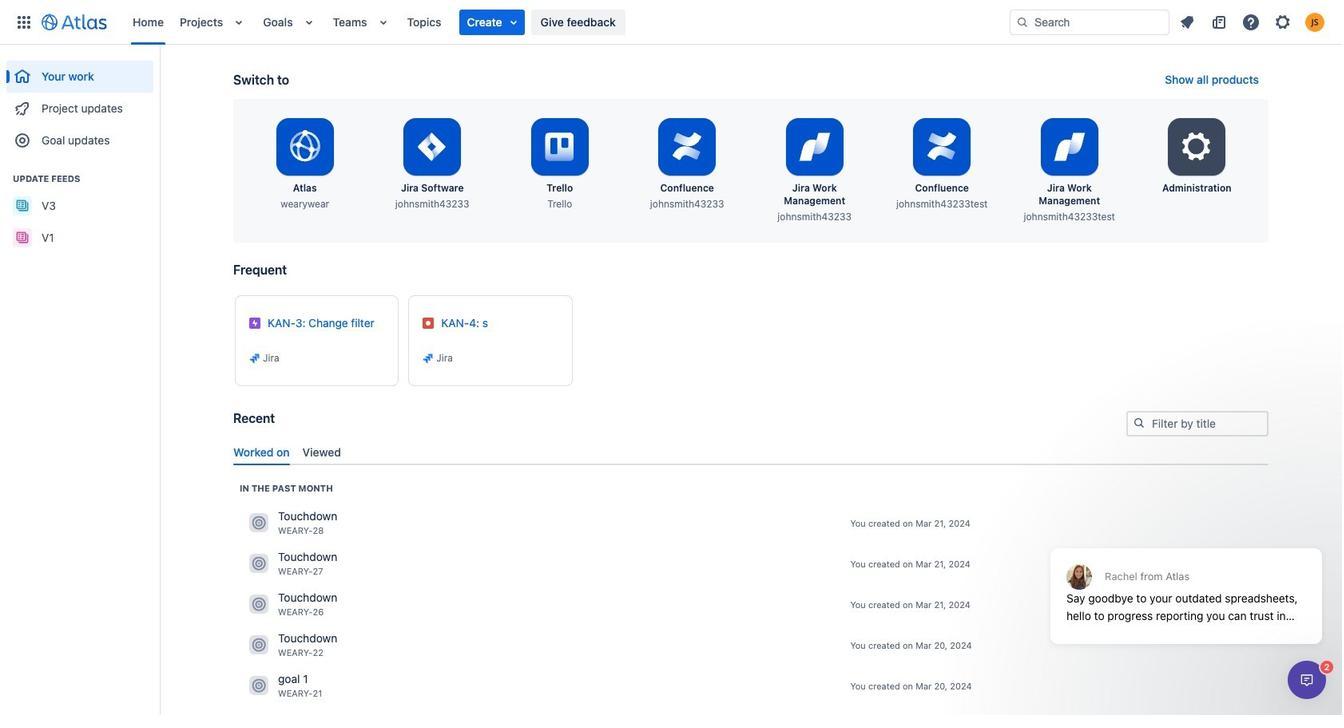 Task type: locate. For each thing, give the bounding box(es) containing it.
3 townsquare image from the top
[[249, 636, 268, 655]]

1 vertical spatial townsquare image
[[249, 677, 268, 696]]

1 horizontal spatial jira image
[[422, 352, 435, 365]]

None search field
[[1010, 9, 1170, 35]]

2 townsquare image from the top
[[249, 555, 268, 574]]

settings image
[[1273, 12, 1293, 32]]

2 jira image from the left
[[422, 352, 435, 365]]

banner
[[0, 0, 1342, 45]]

2 vertical spatial townsquare image
[[249, 636, 268, 655]]

0 vertical spatial heading
[[6, 173, 153, 185]]

0 horizontal spatial jira image
[[248, 352, 261, 365]]

1 horizontal spatial jira image
[[422, 352, 435, 365]]

Filter by title field
[[1128, 413, 1267, 435]]

1 vertical spatial townsquare image
[[249, 555, 268, 574]]

list
[[125, 0, 1010, 44], [1173, 9, 1333, 35]]

list item
[[459, 9, 525, 35]]

1 vertical spatial heading
[[240, 482, 333, 495]]

2 group from the top
[[6, 157, 153, 259]]

group
[[6, 45, 153, 161], [6, 157, 153, 259]]

townsquare image
[[249, 514, 268, 533], [249, 555, 268, 574], [249, 636, 268, 655]]

dialog
[[1043, 510, 1330, 657], [1288, 662, 1326, 700]]

search image
[[1133, 417, 1146, 430]]

townsquare image
[[249, 595, 268, 615], [249, 677, 268, 696]]

0 vertical spatial dialog
[[1043, 510, 1330, 657]]

0 vertical spatial townsquare image
[[249, 595, 268, 615]]

1 jira image from the left
[[248, 352, 261, 365]]

notifications image
[[1178, 12, 1197, 32]]

jira image
[[248, 352, 261, 365], [422, 352, 435, 365]]

help image
[[1242, 12, 1261, 32]]

tab list
[[227, 439, 1275, 466]]

0 horizontal spatial jira image
[[248, 352, 261, 365]]

account image
[[1305, 12, 1325, 32]]

1 horizontal spatial heading
[[240, 482, 333, 495]]

1 townsquare image from the top
[[249, 514, 268, 533]]

jira image
[[248, 352, 261, 365], [422, 352, 435, 365]]

heading
[[6, 173, 153, 185], [240, 482, 333, 495]]

1 townsquare image from the top
[[249, 595, 268, 615]]

0 vertical spatial townsquare image
[[249, 514, 268, 533]]



Task type: vqa. For each thing, say whether or not it's contained in the screenshot.
OPEN INTERCOM MESSENGER image
no



Task type: describe. For each thing, give the bounding box(es) containing it.
top element
[[10, 0, 1010, 44]]

2 townsquare image from the top
[[249, 677, 268, 696]]

1 horizontal spatial list
[[1173, 9, 1333, 35]]

settings image
[[1178, 128, 1216, 166]]

1 jira image from the left
[[248, 352, 261, 365]]

1 group from the top
[[6, 45, 153, 161]]

search image
[[1016, 16, 1029, 28]]

Search field
[[1010, 9, 1170, 35]]

2 jira image from the left
[[422, 352, 435, 365]]

1 vertical spatial dialog
[[1288, 662, 1326, 700]]

0 horizontal spatial heading
[[6, 173, 153, 185]]

switch to... image
[[14, 12, 34, 32]]

list item inside top element
[[459, 9, 525, 35]]

0 horizontal spatial list
[[125, 0, 1010, 44]]



